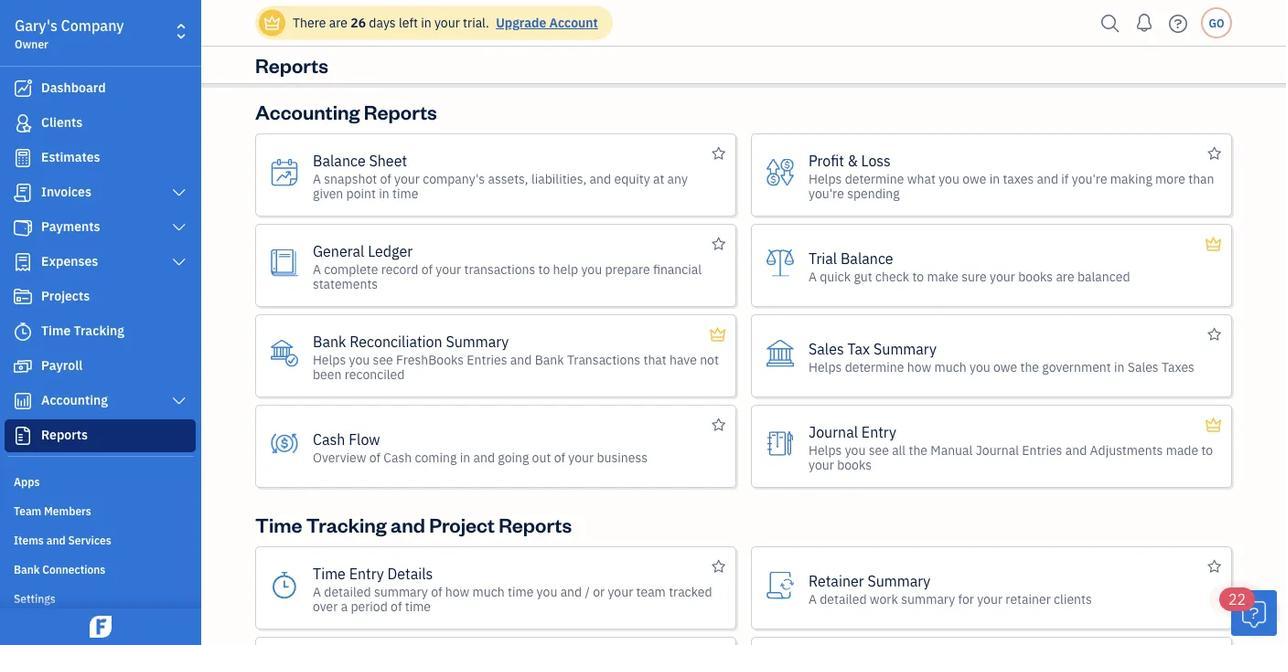 Task type: vqa. For each thing, say whether or not it's contained in the screenshot.
the top chevron large down icon
yes



Task type: locate. For each thing, give the bounding box(es) containing it.
how down days
[[363, 36, 387, 53]]

profit
[[809, 151, 844, 170]]

0 vertical spatial out
[[341, 36, 360, 53]]

not
[[700, 351, 719, 368]]

bank up been
[[313, 332, 346, 351]]

in right coming
[[460, 449, 470, 466]]

1 horizontal spatial books
[[1018, 268, 1053, 285]]

clients
[[41, 114, 83, 131]]

any
[[667, 170, 688, 187]]

see left freshbooks
[[373, 351, 393, 368]]

much down left
[[390, 36, 422, 53]]

balance right the trial
[[841, 249, 893, 268]]

2 vertical spatial how
[[445, 584, 469, 600]]

summary inside time entry details a detailed summary of how much time you and / or your team tracked over a period of time
[[374, 584, 428, 600]]

1 horizontal spatial accounting
[[255, 98, 360, 124]]

summary right the work
[[901, 591, 955, 608]]

are left balanced
[[1056, 268, 1074, 285]]

cash
[[313, 430, 345, 449], [384, 449, 412, 466]]

time for time tracking and project reports
[[255, 512, 302, 538]]

accounting for accounting
[[41, 392, 108, 409]]

to inside journal entry helps you see all the manual journal entries and adjustments made to your books
[[1201, 442, 1213, 459]]

to inside trial balance a quick gut check to make sure your books are balanced
[[912, 268, 924, 285]]

there
[[293, 14, 326, 31]]

to left make
[[912, 268, 924, 285]]

out right the going
[[532, 449, 551, 466]]

2 vertical spatial time
[[313, 564, 346, 584]]

0 horizontal spatial balance
[[313, 151, 366, 170]]

a for trial balance
[[809, 268, 817, 285]]

for inside the summary of all your credit balance for your clients over a period of time
[[1011, 28, 1027, 45]]

how for payable
[[363, 36, 387, 53]]

summary for entry
[[374, 584, 428, 600]]

crown image left there
[[263, 13, 282, 32]]

2 crown image from the top
[[1204, 233, 1223, 255]]

0 vertical spatial entries
[[467, 351, 507, 368]]

crown image
[[1204, 1, 1223, 23], [1204, 233, 1223, 255], [1204, 414, 1223, 436]]

accounting inside accounting link
[[41, 392, 108, 409]]

bank inside main element
[[14, 563, 40, 577]]

of inside balance sheet a snapshot of your company's assets, liabilities, and equity at any given point in time
[[380, 170, 391, 187]]

in right government
[[1114, 359, 1125, 375]]

in left taxes
[[989, 170, 1000, 187]]

the left manual on the right bottom of page
[[909, 442, 928, 459]]

how right tax
[[907, 359, 931, 375]]

1 horizontal spatial out
[[532, 449, 551, 466]]

2 horizontal spatial bank
[[535, 351, 564, 368]]

1 horizontal spatial bank
[[313, 332, 346, 351]]

search image
[[1096, 10, 1125, 37]]

0 vertical spatial crown image
[[263, 13, 282, 32]]

1 horizontal spatial a
[[1127, 28, 1134, 45]]

0 vertical spatial entry
[[861, 423, 896, 442]]

1 chevron large down image from the top
[[171, 186, 188, 200]]

1 horizontal spatial crown image
[[708, 324, 727, 346]]

company
[[61, 16, 124, 35]]

1 vertical spatial over
[[313, 598, 338, 615]]

journal
[[809, 423, 858, 442], [976, 442, 1019, 459]]

0 vertical spatial a
[[1127, 28, 1134, 45]]

general ledger a complete record of your transactions to help you prepare financial statements
[[313, 241, 702, 292]]

1 vertical spatial much
[[934, 359, 967, 375]]

how inside sales tax summary helps determine how much you owe the government in sales taxes
[[907, 359, 931, 375]]

0 horizontal spatial cash
[[313, 430, 345, 449]]

much for summary
[[934, 359, 967, 375]]

time inside balance sheet a snapshot of your company's assets, liabilities, and equity at any given point in time
[[392, 185, 418, 202]]

how
[[363, 36, 387, 53], [907, 359, 931, 375], [445, 584, 469, 600]]

0 vertical spatial books
[[1018, 268, 1053, 285]]

see left manual on the right bottom of page
[[869, 442, 889, 459]]

much
[[390, 36, 422, 53], [934, 359, 967, 375], [472, 584, 505, 600]]

accounts
[[313, 16, 374, 36]]

0 horizontal spatial over
[[313, 598, 338, 615]]

0 vertical spatial accounting
[[255, 98, 360, 124]]

detailed
[[324, 584, 371, 600], [820, 591, 867, 608]]

period down the details at left
[[351, 598, 388, 615]]

1 vertical spatial out
[[532, 449, 551, 466]]

1 vertical spatial crown image
[[708, 324, 727, 346]]

22
[[1228, 590, 1246, 610]]

summary inside the summary of all your credit balance for your clients over a period of time
[[809, 28, 864, 45]]

2 vertical spatial crown image
[[1204, 414, 1223, 436]]

for for of
[[1011, 28, 1027, 45]]

all left credit
[[881, 28, 895, 45]]

1 vertical spatial all
[[892, 442, 906, 459]]

period right search image
[[1137, 28, 1174, 45]]

determine left what
[[845, 170, 904, 187]]

1 horizontal spatial you're
[[1072, 170, 1107, 187]]

bank for connections
[[14, 563, 40, 577]]

crown image up not
[[708, 324, 727, 346]]

have
[[670, 351, 697, 368]]

in inside profit & loss helps determine what you owe in taxes and if you're making more than you're spending
[[989, 170, 1000, 187]]

work
[[870, 591, 898, 608]]

update favorite status for time entry details image
[[712, 556, 725, 579]]

financial
[[653, 261, 702, 278]]

project
[[429, 512, 495, 538]]

entry left manual on the right bottom of page
[[861, 423, 896, 442]]

helps inside profit & loss helps determine what you owe in taxes and if you're making more than you're spending
[[809, 170, 842, 187]]

point
[[346, 185, 376, 202]]

summary inside retainer summary a detailed work summary for your retainer clients
[[901, 591, 955, 608]]

helps inside bank reconciliation summary helps you see freshbooks entries and bank transactions that have not been reconciled
[[313, 351, 346, 368]]

for inside retainer summary a detailed work summary for your retainer clients
[[958, 591, 974, 608]]

0 horizontal spatial period
[[351, 598, 388, 615]]

0 vertical spatial see
[[373, 351, 393, 368]]

business
[[597, 449, 648, 466]]

see
[[373, 351, 393, 368], [869, 442, 889, 459]]

1 horizontal spatial see
[[869, 442, 889, 459]]

detailed left the details at left
[[324, 584, 371, 600]]

0 horizontal spatial much
[[390, 36, 422, 53]]

chart image
[[12, 392, 34, 411]]

estimate image
[[12, 149, 34, 167]]

to inside the "general ledger a complete record of your transactions to help you prepare financial statements"
[[538, 261, 550, 278]]

there are 26 days left in your trial. upgrade account
[[293, 14, 598, 31]]

1 vertical spatial a
[[341, 598, 348, 615]]

owe left taxes
[[962, 170, 986, 187]]

bank connections link
[[5, 555, 196, 583]]

of right the record
[[421, 261, 433, 278]]

determine inside sales tax summary helps determine how much you owe the government in sales taxes
[[845, 359, 904, 375]]

0 vertical spatial much
[[390, 36, 422, 53]]

members
[[44, 504, 91, 519]]

timer image
[[12, 323, 34, 341]]

sales
[[809, 339, 844, 359], [1128, 359, 1159, 375]]

tracking for time tracking
[[74, 322, 124, 339]]

0 horizontal spatial detailed
[[324, 584, 371, 600]]

to right made
[[1201, 442, 1213, 459]]

0 vertical spatial the
[[1020, 359, 1039, 375]]

0 horizontal spatial owe
[[962, 170, 986, 187]]

2 vertical spatial much
[[472, 584, 505, 600]]

payments
[[41, 218, 100, 235]]

much inside sales tax summary helps determine how much you owe the government in sales taxes
[[934, 359, 967, 375]]

a inside time entry details a detailed summary of how much time you and / or your team tracked over a period of time
[[341, 598, 348, 615]]

0 vertical spatial time
[[41, 322, 71, 339]]

1 vertical spatial accounting
[[41, 392, 108, 409]]

1 determine from the top
[[845, 170, 904, 187]]

and left /
[[560, 584, 582, 600]]

assets,
[[488, 170, 528, 187]]

to inside accounts payable aging find out how much each vendor needs to be paid
[[537, 36, 548, 53]]

of left credit
[[867, 28, 878, 45]]

accounting link
[[5, 385, 196, 418]]

for
[[1011, 28, 1027, 45], [958, 591, 974, 608]]

0 horizontal spatial time
[[41, 322, 71, 339]]

tracking down projects link
[[74, 322, 124, 339]]

0 vertical spatial balance
[[313, 151, 366, 170]]

0 horizontal spatial accounting
[[41, 392, 108, 409]]

0 horizontal spatial entries
[[467, 351, 507, 368]]

find
[[313, 36, 338, 53]]

how right the details at left
[[445, 584, 469, 600]]

your
[[434, 14, 460, 31], [898, 28, 923, 45], [1030, 28, 1055, 45], [394, 170, 420, 187], [436, 261, 461, 278], [990, 268, 1015, 285], [568, 449, 594, 466], [809, 456, 834, 473], [608, 584, 633, 600], [977, 591, 1003, 608]]

2 vertical spatial chevron large down image
[[171, 394, 188, 409]]

1 horizontal spatial time
[[255, 512, 302, 538]]

accounting down find on the left
[[255, 98, 360, 124]]

you're right the if
[[1072, 170, 1107, 187]]

1 vertical spatial are
[[1056, 268, 1074, 285]]

clients left notifications icon
[[1058, 28, 1096, 45]]

1 horizontal spatial are
[[1056, 268, 1074, 285]]

the
[[1020, 359, 1039, 375], [909, 442, 928, 459]]

payable
[[377, 16, 429, 36]]

1 vertical spatial crown image
[[1204, 233, 1223, 255]]

1 horizontal spatial entry
[[861, 423, 896, 442]]

out down the 26
[[341, 36, 360, 53]]

are
[[329, 14, 348, 31], [1056, 268, 1074, 285]]

in inside "cash flow overview of cash coming in and going out of your business"
[[460, 449, 470, 466]]

and left the if
[[1037, 170, 1058, 187]]

tracking inside "link"
[[74, 322, 124, 339]]

summary
[[374, 584, 428, 600], [901, 591, 955, 608]]

26
[[351, 14, 366, 31]]

entry inside journal entry helps you see all the manual journal entries and adjustments made to your books
[[861, 423, 896, 442]]

to left 'help'
[[538, 261, 550, 278]]

0 horizontal spatial for
[[958, 591, 974, 608]]

estimates
[[41, 149, 100, 166]]

team
[[636, 584, 666, 600]]

general
[[313, 241, 364, 261]]

a for retainer summary
[[809, 591, 817, 608]]

time tracking
[[41, 322, 124, 339]]

left
[[399, 14, 418, 31]]

1 horizontal spatial much
[[472, 584, 505, 600]]

2 horizontal spatial much
[[934, 359, 967, 375]]

0 horizontal spatial see
[[373, 351, 393, 368]]

bank left transactions
[[535, 351, 564, 368]]

for left "retainer"
[[958, 591, 974, 608]]

time inside the summary of all your credit balance for your clients over a period of time
[[809, 43, 834, 60]]

notifications image
[[1130, 5, 1159, 41]]

1 horizontal spatial balance
[[841, 249, 893, 268]]

owe left government
[[993, 359, 1017, 375]]

entries left adjustments on the bottom right
[[1022, 442, 1062, 459]]

government
[[1042, 359, 1111, 375]]

are inside trial balance a quick gut check to make sure your books are balanced
[[1056, 268, 1074, 285]]

1 vertical spatial determine
[[845, 359, 904, 375]]

cash left flow
[[313, 430, 345, 449]]

and left equity
[[590, 170, 611, 187]]

1 horizontal spatial how
[[445, 584, 469, 600]]

how inside accounts payable aging find out how much each vendor needs to be paid
[[363, 36, 387, 53]]

1 horizontal spatial period
[[1137, 28, 1174, 45]]

clients right "retainer"
[[1054, 591, 1092, 608]]

items and services
[[14, 533, 111, 548]]

cash right flow
[[384, 449, 412, 466]]

of right "point"
[[380, 170, 391, 187]]

2 horizontal spatial time
[[313, 564, 346, 584]]

0 vertical spatial over
[[1099, 28, 1124, 45]]

2 determine from the top
[[845, 359, 904, 375]]

determine for loss
[[845, 170, 904, 187]]

1 vertical spatial tracking
[[306, 512, 387, 538]]

help
[[553, 261, 578, 278]]

to left 'be'
[[537, 36, 548, 53]]

1 vertical spatial entry
[[349, 564, 384, 584]]

a inside retainer summary a detailed work summary for your retainer clients
[[809, 591, 817, 608]]

1 vertical spatial books
[[837, 456, 872, 473]]

crown image for entry
[[1204, 414, 1223, 436]]

of down the details at left
[[391, 598, 402, 615]]

entries right freshbooks
[[467, 351, 507, 368]]

0 vertical spatial chevron large down image
[[171, 186, 188, 200]]

a inside the "general ledger a complete record of your transactions to help you prepare financial statements"
[[313, 261, 321, 278]]

connections
[[42, 563, 105, 577]]

you inside journal entry helps you see all the manual journal entries and adjustments made to your books
[[845, 442, 866, 459]]

period inside the summary of all your credit balance for your clients over a period of time
[[1137, 28, 1174, 45]]

determine down gut
[[845, 359, 904, 375]]

1 vertical spatial chevron large down image
[[171, 220, 188, 235]]

0 vertical spatial are
[[329, 14, 348, 31]]

books inside trial balance a quick gut check to make sure your books are balanced
[[1018, 268, 1053, 285]]

1 horizontal spatial summary
[[901, 591, 955, 608]]

your inside time entry details a detailed summary of how much time you and / or your team tracked over a period of time
[[608, 584, 633, 600]]

bank down "items"
[[14, 563, 40, 577]]

entry inside time entry details a detailed summary of how much time you and / or your team tracked over a period of time
[[349, 564, 384, 584]]

go to help image
[[1163, 10, 1193, 37]]

the inside sales tax summary helps determine how much you owe the government in sales taxes
[[1020, 359, 1039, 375]]

all left manual on the right bottom of page
[[892, 442, 906, 459]]

time inside "link"
[[41, 322, 71, 339]]

entry left the details at left
[[349, 564, 384, 584]]

all inside journal entry helps you see all the manual journal entries and adjustments made to your books
[[892, 442, 906, 459]]

0 horizontal spatial are
[[329, 14, 348, 31]]

prepare
[[605, 261, 650, 278]]

tracking down overview
[[306, 512, 387, 538]]

in right "point"
[[379, 185, 389, 202]]

chevron large down image
[[171, 186, 188, 200], [171, 220, 188, 235], [171, 394, 188, 409]]

much down project
[[472, 584, 505, 600]]

determine for summary
[[845, 359, 904, 375]]

payroll link
[[5, 350, 196, 383]]

all
[[881, 28, 895, 45], [892, 442, 906, 459]]

out inside "cash flow overview of cash coming in and going out of your business"
[[532, 449, 551, 466]]

your inside the "general ledger a complete record of your transactions to help you prepare financial statements"
[[436, 261, 461, 278]]

0 horizontal spatial books
[[837, 456, 872, 473]]

update favorite status for balance sheet image
[[712, 143, 725, 165]]

0 vertical spatial tracking
[[74, 322, 124, 339]]

1 vertical spatial time
[[255, 512, 302, 538]]

update favorite status for general ledger image
[[712, 233, 725, 256]]

of
[[867, 28, 878, 45], [1177, 28, 1189, 45], [380, 170, 391, 187], [421, 261, 433, 278], [369, 449, 381, 466], [554, 449, 565, 466], [431, 584, 442, 600], [391, 598, 402, 615]]

clients inside the summary of all your credit balance for your clients over a period of time
[[1058, 28, 1096, 45]]

summary for summary
[[901, 591, 955, 608]]

1 vertical spatial the
[[909, 442, 928, 459]]

reports inside main element
[[41, 427, 88, 444]]

journal down tax
[[809, 423, 858, 442]]

much inside accounts payable aging find out how much each vendor needs to be paid
[[390, 36, 422, 53]]

2 chevron large down image from the top
[[171, 220, 188, 235]]

0 horizontal spatial summary
[[374, 584, 428, 600]]

upgrade account link
[[492, 14, 598, 31]]

of inside the "general ledger a complete record of your transactions to help you prepare financial statements"
[[421, 261, 433, 278]]

quick
[[820, 268, 851, 285]]

you inside bank reconciliation summary helps you see freshbooks entries and bank transactions that have not been reconciled
[[349, 351, 370, 368]]

reports
[[255, 52, 328, 78], [364, 98, 437, 124], [41, 427, 88, 444], [499, 512, 572, 538]]

a inside balance sheet a snapshot of your company's assets, liabilities, and equity at any given point in time
[[313, 170, 321, 187]]

upgrade
[[496, 14, 546, 31]]

expenses link
[[5, 246, 196, 279]]

invoices
[[41, 183, 91, 200]]

the left government
[[1020, 359, 1039, 375]]

entries inside bank reconciliation summary helps you see freshbooks entries and bank transactions that have not been reconciled
[[467, 351, 507, 368]]

sales left tax
[[809, 339, 844, 359]]

see inside journal entry helps you see all the manual journal entries and adjustments made to your books
[[869, 442, 889, 459]]

for right 'balance'
[[1011, 28, 1027, 45]]

1 vertical spatial balance
[[841, 249, 893, 268]]

1 vertical spatial entries
[[1022, 442, 1062, 459]]

settings
[[14, 592, 56, 606]]

and left transactions
[[510, 351, 532, 368]]

expense image
[[12, 253, 34, 272]]

1 horizontal spatial entries
[[1022, 442, 1062, 459]]

crown image down than
[[1204, 233, 1223, 255]]

22 button
[[1219, 588, 1277, 637]]

0 vertical spatial period
[[1137, 28, 1174, 45]]

a inside trial balance a quick gut check to make sure your books are balanced
[[809, 268, 817, 285]]

owe
[[962, 170, 986, 187], [993, 359, 1017, 375]]

invoice image
[[12, 184, 34, 202]]

chevron large down image inside payments link
[[171, 220, 188, 235]]

over inside the summary of all your credit balance for your clients over a period of time
[[1099, 28, 1124, 45]]

and left the going
[[473, 449, 495, 466]]

summary inside retainer summary a detailed work summary for your retainer clients
[[867, 572, 931, 591]]

1 horizontal spatial the
[[1020, 359, 1039, 375]]

journal right manual on the right bottom of page
[[976, 442, 1019, 459]]

bank for reconciliation
[[313, 332, 346, 351]]

0 vertical spatial for
[[1011, 28, 1027, 45]]

0 horizontal spatial entry
[[349, 564, 384, 584]]

in inside balance sheet a snapshot of your company's assets, liabilities, and equity at any given point in time
[[379, 185, 389, 202]]

loss
[[861, 151, 891, 170]]

and inside main element
[[46, 533, 66, 548]]

update favorite status for cash flow image
[[712, 414, 725, 437]]

in inside sales tax summary helps determine how much you owe the government in sales taxes
[[1114, 359, 1125, 375]]

balanced
[[1077, 268, 1130, 285]]

1 horizontal spatial owe
[[993, 359, 1017, 375]]

apps link
[[5, 467, 196, 495]]

determine inside profit & loss helps determine what you owe in taxes and if you're making more than you're spending
[[845, 170, 904, 187]]

balance
[[963, 28, 1008, 45]]

2 horizontal spatial how
[[907, 359, 931, 375]]

you're
[[1072, 170, 1107, 187], [809, 185, 844, 202]]

1 vertical spatial clients
[[1054, 591, 1092, 608]]

out inside accounts payable aging find out how much each vendor needs to be paid
[[341, 36, 360, 53]]

1 vertical spatial owe
[[993, 359, 1017, 375]]

1 crown image from the top
[[1204, 1, 1223, 23]]

0 horizontal spatial journal
[[809, 423, 858, 442]]

make
[[927, 268, 959, 285]]

3 chevron large down image from the top
[[171, 394, 188, 409]]

report image
[[12, 427, 34, 445]]

3 crown image from the top
[[1204, 414, 1223, 436]]

books
[[1018, 268, 1053, 285], [837, 456, 872, 473]]

1 horizontal spatial over
[[1099, 28, 1124, 45]]

0 vertical spatial how
[[363, 36, 387, 53]]

0 horizontal spatial the
[[909, 442, 928, 459]]

0 vertical spatial owe
[[962, 170, 986, 187]]

a
[[313, 170, 321, 187], [313, 261, 321, 278], [809, 268, 817, 285], [313, 584, 321, 600], [809, 591, 817, 608]]

sales left taxes in the right of the page
[[1128, 359, 1159, 375]]

trial.
[[463, 14, 489, 31]]

accounting down "payroll"
[[41, 392, 108, 409]]

0 horizontal spatial how
[[363, 36, 387, 53]]

retainer summary a detailed work summary for your retainer clients
[[809, 572, 1092, 608]]

crown image
[[263, 13, 282, 32], [708, 324, 727, 346]]

balance up given
[[313, 151, 366, 170]]

0 vertical spatial clients
[[1058, 28, 1096, 45]]

you're down profit
[[809, 185, 844, 202]]

much up manual on the right bottom of page
[[934, 359, 967, 375]]

reports right report icon
[[41, 427, 88, 444]]

0 horizontal spatial tracking
[[74, 322, 124, 339]]

0 vertical spatial crown image
[[1204, 1, 1223, 23]]

helps inside sales tax summary helps determine how much you owe the government in sales taxes
[[809, 359, 842, 375]]

and left adjustments on the bottom right
[[1065, 442, 1087, 459]]

to
[[537, 36, 548, 53], [538, 261, 550, 278], [912, 268, 924, 285], [1201, 442, 1213, 459]]

are left the 26
[[329, 14, 348, 31]]

1 horizontal spatial for
[[1011, 28, 1027, 45]]

crown image down update favorite status for sales tax summary icon
[[1204, 414, 1223, 436]]

sure
[[962, 268, 987, 285]]

a inside time entry details a detailed summary of how much time you and / or your team tracked over a period of time
[[313, 584, 321, 600]]

0 vertical spatial all
[[881, 28, 895, 45]]

complete
[[324, 261, 378, 278]]

0 horizontal spatial out
[[341, 36, 360, 53]]

chevron large down image for accounting
[[171, 394, 188, 409]]

0 horizontal spatial you're
[[809, 185, 844, 202]]

you inside time entry details a detailed summary of how much time you and / or your team tracked over a period of time
[[537, 584, 557, 600]]

crown image right go to help icon
[[1204, 1, 1223, 23]]

and right "items"
[[46, 533, 66, 548]]

company's
[[423, 170, 485, 187]]

summary down time tracking and project reports
[[374, 584, 428, 600]]

detailed left the work
[[820, 591, 867, 608]]

helps
[[809, 170, 842, 187], [313, 351, 346, 368], [809, 359, 842, 375], [809, 442, 842, 459]]

items
[[14, 533, 44, 548]]

1 horizontal spatial tracking
[[306, 512, 387, 538]]



Task type: describe. For each thing, give the bounding box(es) containing it.
and inside profit & loss helps determine what you owe in taxes and if you're making more than you're spending
[[1037, 170, 1058, 187]]

apps
[[14, 475, 40, 489]]

trial balance a quick gut check to make sure your books are balanced
[[809, 249, 1130, 285]]

payment image
[[12, 219, 34, 237]]

period inside time entry details a detailed summary of how much time you and / or your team tracked over a period of time
[[351, 598, 388, 615]]

cash flow overview of cash coming in and going out of your business
[[313, 430, 648, 466]]

reconciled
[[345, 366, 405, 383]]

adjustments
[[1090, 442, 1163, 459]]

see inside bank reconciliation summary helps you see freshbooks entries and bank transactions that have not been reconciled
[[373, 351, 393, 368]]

for for summary
[[958, 591, 974, 608]]

each
[[425, 36, 453, 53]]

you inside sales tax summary helps determine how much you owe the government in sales taxes
[[970, 359, 990, 375]]

freshbooks image
[[86, 616, 115, 638]]

balance inside trial balance a quick gut check to make sure your books are balanced
[[841, 249, 893, 268]]

much inside time entry details a detailed summary of how much time you and / or your team tracked over a period of time
[[472, 584, 505, 600]]

1 horizontal spatial cash
[[384, 449, 412, 466]]

aging
[[433, 16, 469, 36]]

summary of all your credit balance for your clients over a period of time
[[809, 28, 1189, 60]]

summary inside sales tax summary helps determine how much you owe the government in sales taxes
[[874, 339, 937, 359]]

team members link
[[5, 497, 196, 524]]

time tracking link
[[5, 316, 196, 348]]

of down time tracking and project reports
[[431, 584, 442, 600]]

making
[[1110, 170, 1152, 187]]

summary inside bank reconciliation summary helps you see freshbooks entries and bank transactions that have not been reconciled
[[446, 332, 509, 351]]

check
[[875, 268, 909, 285]]

retainer
[[809, 572, 864, 591]]

invoices link
[[5, 177, 196, 209]]

chevron large down image for invoices
[[171, 186, 188, 200]]

been
[[313, 366, 342, 383]]

chevron large down image for payments
[[171, 220, 188, 235]]

reports link
[[5, 420, 196, 453]]

team members
[[14, 504, 91, 519]]

owe inside sales tax summary helps determine how much you owe the government in sales taxes
[[993, 359, 1017, 375]]

time inside time entry details a detailed summary of how much time you and / or your team tracked over a period of time
[[313, 564, 346, 584]]

update favorite status for retainer summary image
[[1208, 556, 1221, 579]]

settings link
[[5, 584, 196, 612]]

of right overview
[[369, 449, 381, 466]]

update favorite status for sales tax summary image
[[1208, 324, 1221, 346]]

summary of all your credit balance for your clients over a period of time button
[[751, 0, 1232, 75]]

&
[[848, 151, 858, 170]]

dashboard link
[[5, 72, 196, 105]]

a for balance sheet
[[313, 170, 321, 187]]

balance inside balance sheet a snapshot of your company's assets, liabilities, and equity at any given point in time
[[313, 151, 366, 170]]

flow
[[349, 430, 380, 449]]

chevron large down image
[[171, 255, 188, 270]]

helps for sales tax summary
[[809, 359, 842, 375]]

accounts payable aging find out how much each vendor needs to be paid
[[313, 16, 594, 53]]

that
[[643, 351, 667, 368]]

crown image for balance
[[1204, 233, 1223, 255]]

taxes
[[1003, 170, 1034, 187]]

at
[[653, 170, 664, 187]]

if
[[1061, 170, 1069, 187]]

and inside "cash flow overview of cash coming in and going out of your business"
[[473, 449, 495, 466]]

go
[[1209, 16, 1224, 30]]

resource center badge image
[[1231, 591, 1277, 637]]

tracked
[[669, 584, 712, 600]]

and inside journal entry helps you see all the manual journal entries and adjustments made to your books
[[1065, 442, 1087, 459]]

days
[[369, 14, 396, 31]]

reports up time entry details a detailed summary of how much time you and / or your team tracked over a period of time
[[499, 512, 572, 538]]

money image
[[12, 358, 34, 376]]

and up the details at left
[[391, 512, 425, 538]]

your inside "cash flow overview of cash coming in and going out of your business"
[[568, 449, 594, 466]]

tracking for time tracking and project reports
[[306, 512, 387, 538]]

or
[[593, 584, 605, 600]]

trial
[[809, 249, 837, 268]]

bank connections
[[14, 563, 105, 577]]

entry for time
[[349, 564, 384, 584]]

projects
[[41, 288, 90, 305]]

you inside the "general ledger a complete record of your transactions to help you prepare financial statements"
[[581, 261, 602, 278]]

given
[[313, 185, 343, 202]]

team
[[14, 504, 41, 519]]

and inside time entry details a detailed summary of how much time you and / or your team tracked over a period of time
[[560, 584, 582, 600]]

vendor
[[456, 36, 496, 53]]

1 horizontal spatial journal
[[976, 442, 1019, 459]]

going
[[498, 449, 529, 466]]

account
[[549, 14, 598, 31]]

coming
[[415, 449, 457, 466]]

reconciliation
[[350, 332, 442, 351]]

of right the going
[[554, 449, 565, 466]]

payments link
[[5, 211, 196, 244]]

your inside balance sheet a snapshot of your company's assets, liabilities, and equity at any given point in time
[[394, 170, 420, 187]]

your inside journal entry helps you see all the manual journal entries and adjustments made to your books
[[809, 456, 834, 473]]

in right left
[[421, 14, 431, 31]]

0 horizontal spatial sales
[[809, 339, 844, 359]]

payroll
[[41, 357, 83, 374]]

retainer
[[1006, 591, 1051, 608]]

time for time tracking
[[41, 322, 71, 339]]

what
[[907, 170, 936, 187]]

details
[[387, 564, 433, 584]]

helps for profit & loss
[[809, 170, 842, 187]]

estimates link
[[5, 142, 196, 175]]

entries inside journal entry helps you see all the manual journal entries and adjustments made to your books
[[1022, 442, 1062, 459]]

transactions
[[567, 351, 640, 368]]

0 horizontal spatial crown image
[[263, 13, 282, 32]]

detailed inside time entry details a detailed summary of how much time you and / or your team tracked over a period of time
[[324, 584, 371, 600]]

reports down there
[[255, 52, 328, 78]]

items and services link
[[5, 526, 196, 553]]

a inside the summary of all your credit balance for your clients over a period of time
[[1127, 28, 1134, 45]]

helps inside journal entry helps you see all the manual journal entries and adjustments made to your books
[[809, 442, 842, 459]]

dashboard image
[[12, 80, 34, 98]]

profit & loss helps determine what you owe in taxes and if you're making more than you're spending
[[809, 151, 1214, 202]]

gary's
[[15, 16, 57, 35]]

spending
[[847, 185, 900, 202]]

how inside time entry details a detailed summary of how much time you and / or your team tracked over a period of time
[[445, 584, 469, 600]]

how for tax
[[907, 359, 931, 375]]

the inside journal entry helps you see all the manual journal entries and adjustments made to your books
[[909, 442, 928, 459]]

be
[[551, 36, 566, 53]]

and inside bank reconciliation summary helps you see freshbooks entries and bank transactions that have not been reconciled
[[510, 351, 532, 368]]

go button
[[1201, 7, 1232, 38]]

of left go
[[1177, 28, 1189, 45]]

statements
[[313, 275, 378, 292]]

over inside time entry details a detailed summary of how much time you and / or your team tracked over a period of time
[[313, 598, 338, 615]]

time entry details a detailed summary of how much time you and / or your team tracked over a period of time
[[313, 564, 712, 615]]

your inside trial balance a quick gut check to make sure your books are balanced
[[990, 268, 1015, 285]]

projects link
[[5, 281, 196, 314]]

equity
[[614, 170, 650, 187]]

accounting for accounting reports
[[255, 98, 360, 124]]

ledger
[[368, 241, 413, 261]]

1 horizontal spatial sales
[[1128, 359, 1159, 375]]

sheet
[[369, 151, 407, 170]]

owe inside profit & loss helps determine what you owe in taxes and if you're making more than you're spending
[[962, 170, 986, 187]]

update favorite status for profit & loss image
[[1208, 143, 1221, 165]]

books inside journal entry helps you see all the manual journal entries and adjustments made to your books
[[837, 456, 872, 473]]

time tracking and project reports
[[255, 512, 572, 538]]

you inside profit & loss helps determine what you owe in taxes and if you're making more than you're spending
[[939, 170, 959, 187]]

paid
[[569, 36, 594, 53]]

client image
[[12, 114, 34, 133]]

clients inside retainer summary a detailed work summary for your retainer clients
[[1054, 591, 1092, 608]]

made
[[1166, 442, 1198, 459]]

reports up sheet
[[364, 98, 437, 124]]

much for aging
[[390, 36, 422, 53]]

liabilities,
[[531, 170, 587, 187]]

detailed inside retainer summary a detailed work summary for your retainer clients
[[820, 591, 867, 608]]

a for general ledger
[[313, 261, 321, 278]]

accounting reports
[[255, 98, 437, 124]]

owner
[[15, 37, 48, 51]]

credit
[[926, 28, 959, 45]]

main element
[[0, 0, 247, 646]]

services
[[68, 533, 111, 548]]

project image
[[12, 288, 34, 306]]

tax
[[847, 339, 870, 359]]

and inside balance sheet a snapshot of your company's assets, liabilities, and equity at any given point in time
[[590, 170, 611, 187]]

transactions
[[464, 261, 535, 278]]

taxes
[[1162, 359, 1195, 375]]

record
[[381, 261, 418, 278]]

helps for bank reconciliation summary
[[313, 351, 346, 368]]

your inside retainer summary a detailed work summary for your retainer clients
[[977, 591, 1003, 608]]

entry for journal
[[861, 423, 896, 442]]

all inside the summary of all your credit balance for your clients over a period of time
[[881, 28, 895, 45]]

bank reconciliation summary helps you see freshbooks entries and bank transactions that have not been reconciled
[[313, 332, 719, 383]]



